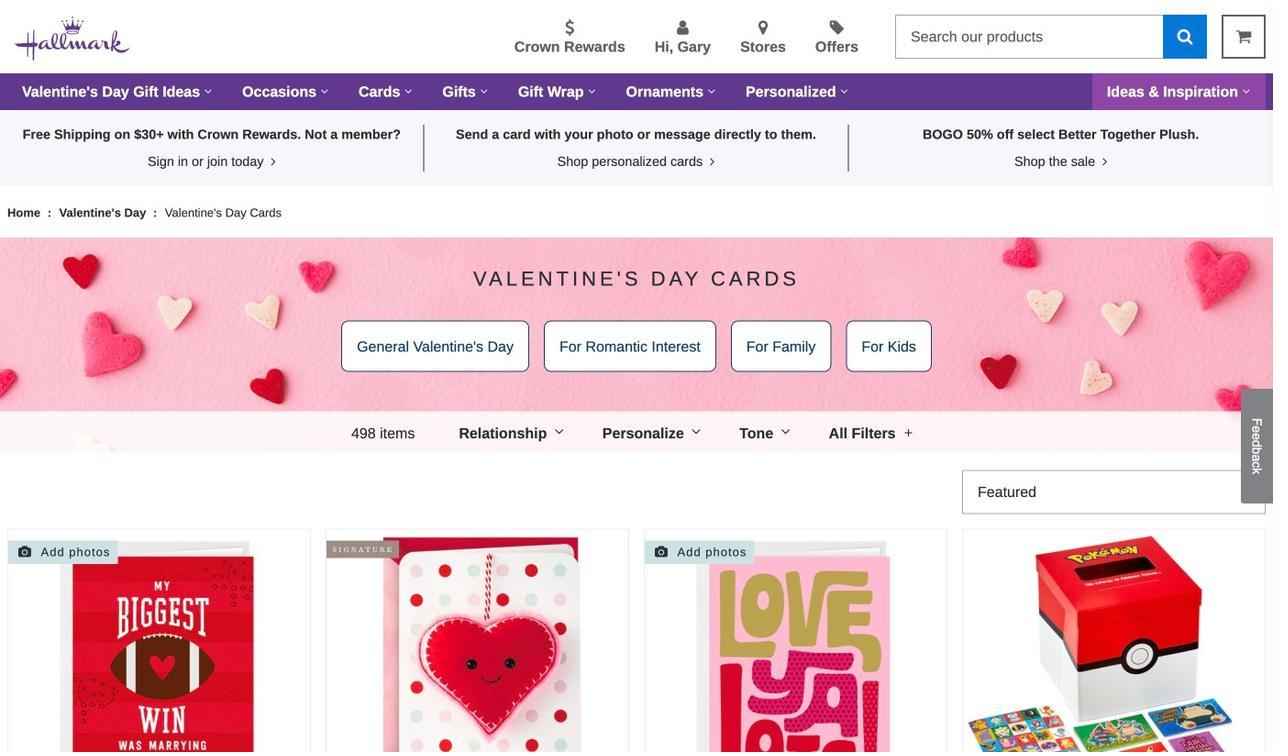 Task type: describe. For each thing, give the bounding box(es) containing it.
Search our products search field
[[895, 15, 1163, 59]]

1 article from the left
[[7, 529, 311, 752]]

2 icon image from the left
[[706, 155, 715, 168]]

0 vertical spatial menu bar
[[7, 73, 1266, 110]]

product list element
[[7, 529, 1266, 752]]



Task type: vqa. For each thing, say whether or not it's contained in the screenshot.
search icon
yes



Task type: locate. For each thing, give the bounding box(es) containing it.
3 article from the left
[[644, 529, 948, 752]]

navigation
[[0, 411, 1273, 456]]

0 horizontal spatial icon image
[[267, 155, 276, 168]]

0 horizontal spatial article
[[7, 529, 311, 752]]

region
[[0, 238, 1273, 453]]

2 horizontal spatial icon image
[[1099, 155, 1107, 168]]

article
[[7, 529, 311, 752], [326, 529, 629, 752], [644, 529, 948, 752]]

1 horizontal spatial article
[[326, 529, 629, 752]]

1 vertical spatial menu bar
[[0, 411, 1273, 456]]

1 icon image from the left
[[267, 155, 276, 168]]

banner
[[0, 0, 1273, 110]]

menu bar
[[7, 73, 1266, 110], [0, 411, 1273, 456]]

main content
[[0, 110, 1273, 752]]

love you valentine's day card with hangable heart, image
[[327, 530, 628, 752], [327, 530, 628, 752]]

pokémon kids classroom valentines set with cards, stickers and mailbox, image
[[963, 530, 1265, 752], [963, 530, 1265, 752]]

hallmark image
[[15, 17, 130, 61]]

menu
[[160, 16, 881, 58]]

2 article from the left
[[326, 529, 629, 752]]

1 horizontal spatial icon image
[[706, 155, 715, 168]]

None search field
[[895, 15, 1207, 59]]

2 horizontal spatial article
[[644, 529, 948, 752]]

shopping cart image
[[1236, 28, 1251, 44]]

3 icon image from the left
[[1099, 155, 1107, 168]]

search image
[[1177, 28, 1193, 44]]

team us football folded love photo card for spouse, image
[[8, 530, 310, 752], [8, 530, 310, 752]]

icon image
[[267, 155, 276, 168], [706, 155, 715, 168], [1099, 155, 1107, 168]]

valentine's day cards image
[[0, 238, 1273, 453]]

love ya lots and lots folded love photo card, image
[[645, 530, 947, 752], [645, 530, 947, 752]]



